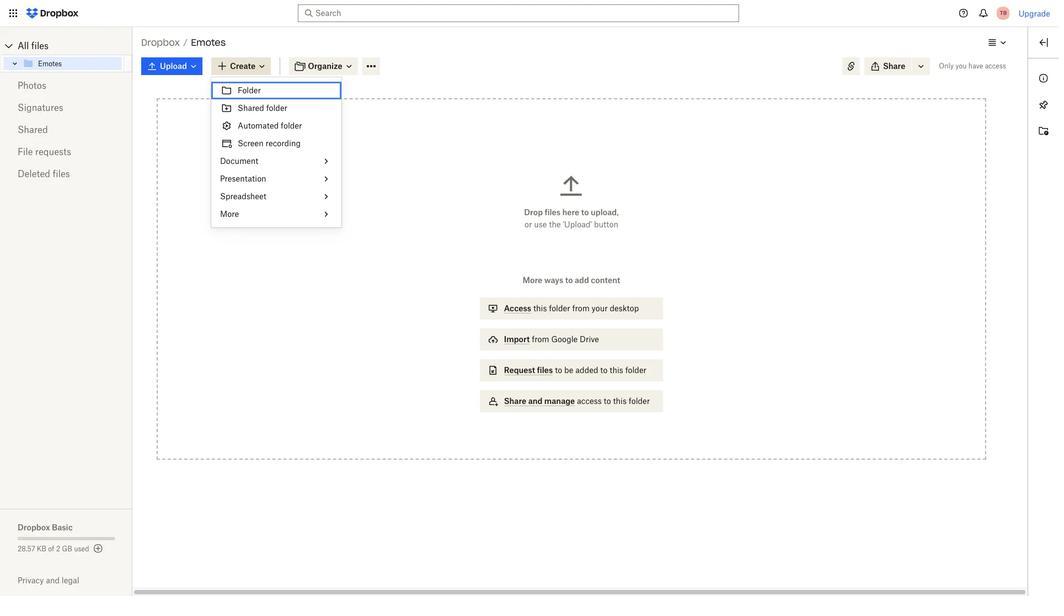 Task type: vqa. For each thing, say whether or not it's contained in the screenshot.


Task type: locate. For each thing, give the bounding box(es) containing it.
files up the
[[545, 208, 561, 217]]

to left add
[[565, 275, 573, 285]]

1 horizontal spatial emotes
[[191, 37, 226, 48]]

share
[[884, 61, 906, 71], [504, 396, 527, 406]]

files inside more ways to add content element
[[537, 365, 553, 375]]

privacy
[[18, 576, 44, 585]]

0 horizontal spatial share
[[504, 396, 527, 406]]

1 horizontal spatial share
[[884, 61, 906, 71]]

shared down folder
[[238, 103, 264, 113]]

0 horizontal spatial more
[[220, 209, 239, 219]]

0 vertical spatial this
[[534, 304, 547, 313]]

upgrade link
[[1019, 9, 1051, 18]]

this right access
[[534, 304, 547, 313]]

add
[[575, 275, 589, 285]]

or
[[525, 220, 532, 229]]

desktop
[[610, 304, 639, 313]]

files right all
[[31, 40, 49, 51]]

0 vertical spatial shared
[[238, 103, 264, 113]]

1 vertical spatial more
[[523, 275, 543, 285]]

emotes link
[[23, 57, 122, 70]]

0 horizontal spatial shared
[[18, 124, 48, 135]]

share button
[[865, 57, 912, 75]]

all files
[[18, 40, 49, 51]]

access inside more ways to add content element
[[577, 396, 602, 406]]

shared for shared
[[18, 124, 48, 135]]

and
[[528, 396, 543, 406], [46, 576, 60, 585]]

more down spreadsheet
[[220, 209, 239, 219]]

file requests link
[[18, 141, 115, 163]]

0 horizontal spatial access
[[577, 396, 602, 406]]

shared for shared folder
[[238, 103, 264, 113]]

emotes right /
[[191, 37, 226, 48]]

presentation menu item
[[211, 170, 342, 188]]

you
[[956, 62, 967, 70]]

0 vertical spatial more
[[220, 209, 239, 219]]

1 vertical spatial and
[[46, 576, 60, 585]]

files for request
[[537, 365, 553, 375]]

dropbox up the 28.57
[[18, 523, 50, 532]]

deleted files
[[18, 168, 70, 179]]

dropbox for dropbox basic
[[18, 523, 50, 532]]

1 vertical spatial access
[[577, 396, 602, 406]]

emotes down all files
[[38, 59, 62, 68]]

legal
[[62, 576, 79, 585]]

files for drop
[[545, 208, 561, 217]]

access for have
[[985, 62, 1007, 70]]

file
[[18, 146, 33, 157]]

google
[[552, 334, 578, 344]]

this down request files to be added to this folder
[[613, 396, 627, 406]]

1 vertical spatial this
[[610, 365, 624, 375]]

use
[[534, 220, 547, 229]]

0 vertical spatial from
[[573, 304, 590, 313]]

this
[[534, 304, 547, 313], [610, 365, 624, 375], [613, 396, 627, 406]]

more
[[220, 209, 239, 219], [523, 275, 543, 285]]

from
[[573, 304, 590, 313], [532, 334, 549, 344]]

files left be
[[537, 365, 553, 375]]

automated folder
[[238, 121, 302, 130]]

more inside menu item
[[220, 209, 239, 219]]

get more space image
[[91, 542, 105, 555]]

1 horizontal spatial access
[[985, 62, 1007, 70]]

2
[[56, 545, 60, 553]]

to
[[581, 208, 589, 217], [565, 275, 573, 285], [555, 365, 563, 375], [601, 365, 608, 375], [604, 396, 611, 406]]

gb
[[62, 545, 72, 553]]

shared up file
[[18, 124, 48, 135]]

and left manage
[[528, 396, 543, 406]]

from right import
[[532, 334, 549, 344]]

signatures link
[[18, 97, 115, 119]]

spreadsheet menu item
[[211, 188, 342, 205]]

0 vertical spatial dropbox
[[141, 37, 180, 48]]

more left ways
[[523, 275, 543, 285]]

1 horizontal spatial shared
[[238, 103, 264, 113]]

1 vertical spatial shared
[[18, 124, 48, 135]]

more ways to add content element
[[478, 274, 666, 423]]

0 vertical spatial and
[[528, 396, 543, 406]]

folder menu item
[[211, 82, 342, 99]]

dropbox link
[[141, 35, 180, 50]]

this right "added"
[[610, 365, 624, 375]]

1 horizontal spatial dropbox
[[141, 37, 180, 48]]

to right here
[[581, 208, 589, 217]]

1 vertical spatial share
[[504, 396, 527, 406]]

shared inside menu item
[[238, 103, 264, 113]]

shared
[[238, 103, 264, 113], [18, 124, 48, 135]]

'upload'
[[563, 220, 592, 229]]

only
[[939, 62, 954, 70]]

1 horizontal spatial from
[[573, 304, 590, 313]]

folder
[[238, 86, 261, 95]]

dropbox basic
[[18, 523, 73, 532]]

more menu item
[[211, 205, 342, 223]]

0 horizontal spatial emotes
[[38, 59, 62, 68]]

files down file requests link
[[53, 168, 70, 179]]

access right have
[[985, 62, 1007, 70]]

to inside drop files here to upload, or use the 'upload' button
[[581, 208, 589, 217]]

files inside tree
[[31, 40, 49, 51]]

requests
[[35, 146, 71, 157]]

0 horizontal spatial and
[[46, 576, 60, 585]]

share inside button
[[884, 61, 906, 71]]

to down request files to be added to this folder
[[604, 396, 611, 406]]

and left legal
[[46, 576, 60, 585]]

1 horizontal spatial and
[[528, 396, 543, 406]]

share down request
[[504, 396, 527, 406]]

0 vertical spatial emotes
[[191, 37, 226, 48]]

0 vertical spatial access
[[985, 62, 1007, 70]]

only you have access
[[939, 62, 1007, 70]]

share left only
[[884, 61, 906, 71]]

import
[[504, 334, 530, 344]]

dropbox left /
[[141, 37, 180, 48]]

1 horizontal spatial more
[[523, 275, 543, 285]]

of
[[48, 545, 54, 553]]

all files link
[[18, 37, 132, 55]]

0 horizontal spatial dropbox
[[18, 523, 50, 532]]

privacy and legal
[[18, 576, 79, 585]]

0 vertical spatial share
[[884, 61, 906, 71]]

to right "added"
[[601, 365, 608, 375]]

dropbox
[[141, 37, 180, 48], [18, 523, 50, 532]]

files inside drop files here to upload, or use the 'upload' button
[[545, 208, 561, 217]]

kb
[[37, 545, 46, 553]]

access right manage
[[577, 396, 602, 406]]

drive
[[580, 334, 599, 344]]

access
[[985, 62, 1007, 70], [577, 396, 602, 406]]

and inside more ways to add content element
[[528, 396, 543, 406]]

files
[[31, 40, 49, 51], [53, 168, 70, 179], [545, 208, 561, 217], [537, 365, 553, 375]]

from left your at the right of page
[[573, 304, 590, 313]]

share inside more ways to add content element
[[504, 396, 527, 406]]

1 vertical spatial from
[[532, 334, 549, 344]]

presentation
[[220, 174, 266, 183]]

dropbox logo - go to the homepage image
[[22, 4, 82, 22]]

1 vertical spatial emotes
[[38, 59, 62, 68]]

folder
[[266, 103, 288, 113], [281, 121, 302, 130], [549, 304, 570, 313], [626, 365, 647, 375], [629, 396, 650, 406]]

emotes
[[191, 37, 226, 48], [38, 59, 62, 68]]

1 vertical spatial dropbox
[[18, 523, 50, 532]]

0 horizontal spatial from
[[532, 334, 549, 344]]



Task type: describe. For each thing, give the bounding box(es) containing it.
shared folder
[[238, 103, 288, 113]]

share for share and manage access to this folder
[[504, 396, 527, 406]]

screen recording menu item
[[211, 135, 342, 152]]

28.57 kb of 2 gb used
[[18, 545, 89, 553]]

to left be
[[555, 365, 563, 375]]

files for all
[[31, 40, 49, 51]]

import from google drive
[[504, 334, 599, 344]]

and for manage
[[528, 396, 543, 406]]

request
[[504, 365, 535, 375]]

2 vertical spatial this
[[613, 396, 627, 406]]

screen
[[238, 139, 264, 148]]

open details pane image
[[1038, 36, 1051, 49]]

file requests
[[18, 146, 71, 157]]

photos link
[[18, 75, 115, 97]]

share and manage access to this folder
[[504, 396, 650, 406]]

shared folder menu item
[[211, 99, 342, 117]]

the
[[549, 220, 561, 229]]

content
[[591, 275, 621, 285]]

drop
[[524, 208, 543, 217]]

deleted files link
[[18, 163, 115, 185]]

28.57
[[18, 545, 35, 553]]

recording
[[266, 139, 301, 148]]

all files tree
[[2, 37, 132, 72]]

photos
[[18, 80, 46, 91]]

dropbox / emotes
[[141, 37, 226, 48]]

global header element
[[0, 0, 1060, 27]]

open information panel image
[[1038, 72, 1051, 85]]

all
[[18, 40, 29, 51]]

here
[[563, 208, 580, 217]]

open activity image
[[1038, 125, 1051, 138]]

basic
[[52, 523, 73, 532]]

files for deleted
[[53, 168, 70, 179]]

shared link
[[18, 119, 115, 141]]

your
[[592, 304, 608, 313]]

access this folder from your desktop
[[504, 304, 639, 313]]

have
[[969, 62, 984, 70]]

dropbox for dropbox / emotes
[[141, 37, 180, 48]]

ways
[[545, 275, 564, 285]]

button
[[594, 220, 619, 229]]

document
[[220, 156, 258, 166]]

spreadsheet
[[220, 192, 266, 201]]

more for more
[[220, 209, 239, 219]]

more ways to add content
[[523, 275, 621, 285]]

emotes inside the all files tree
[[38, 59, 62, 68]]

drop files here to upload, or use the 'upload' button
[[524, 208, 619, 229]]

automated folder menu item
[[211, 117, 342, 135]]

upgrade
[[1019, 9, 1051, 18]]

deleted
[[18, 168, 50, 179]]

manage
[[545, 396, 575, 406]]

/
[[183, 38, 188, 47]]

share for share
[[884, 61, 906, 71]]

more for more ways to add content
[[523, 275, 543, 285]]

open pinned items image
[[1038, 98, 1051, 111]]

upload,
[[591, 208, 619, 217]]

document menu item
[[211, 152, 342, 170]]

used
[[74, 545, 89, 553]]

access for manage
[[577, 396, 602, 406]]

and for legal
[[46, 576, 60, 585]]

be
[[565, 365, 574, 375]]

access
[[504, 304, 532, 313]]

signatures
[[18, 102, 63, 113]]

request files to be added to this folder
[[504, 365, 647, 375]]

privacy and legal link
[[18, 576, 132, 585]]

automated
[[238, 121, 279, 130]]

added
[[576, 365, 599, 375]]

screen recording
[[238, 139, 301, 148]]



